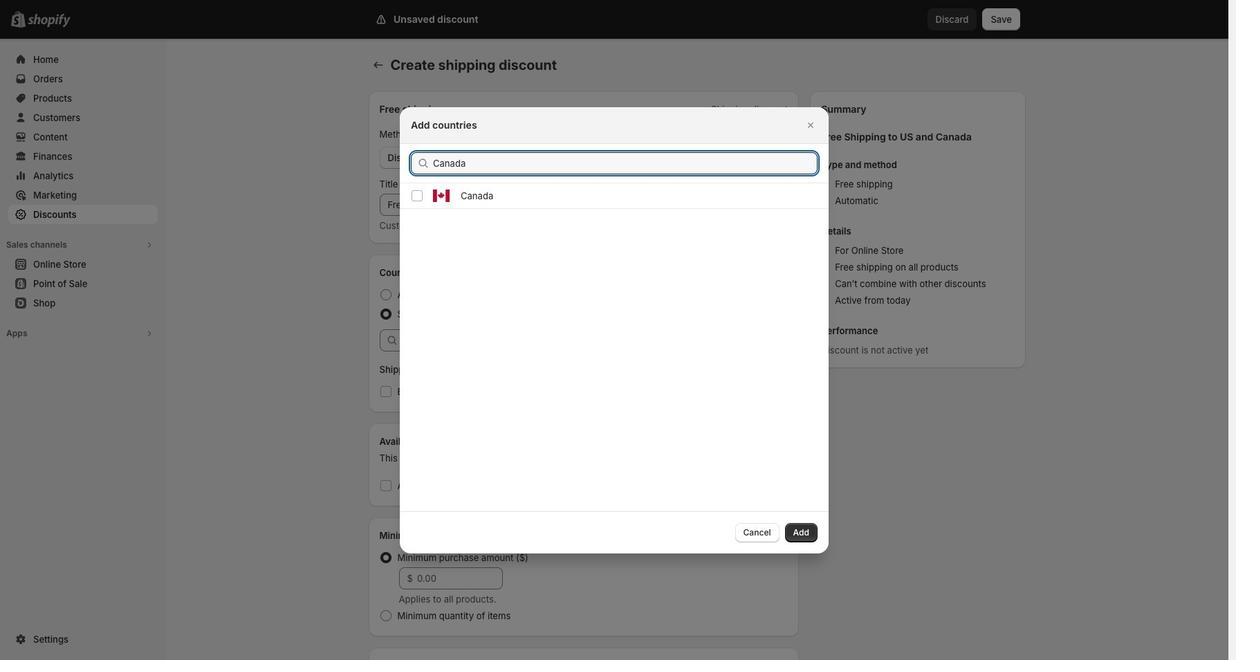 Task type: describe. For each thing, give the bounding box(es) containing it.
shopify image
[[28, 14, 71, 28]]



Task type: locate. For each thing, give the bounding box(es) containing it.
dialog
[[0, 107, 1229, 553]]

Search countries text field
[[433, 152, 818, 174]]



Task type: vqa. For each thing, say whether or not it's contained in the screenshot.
Search collections text box
no



